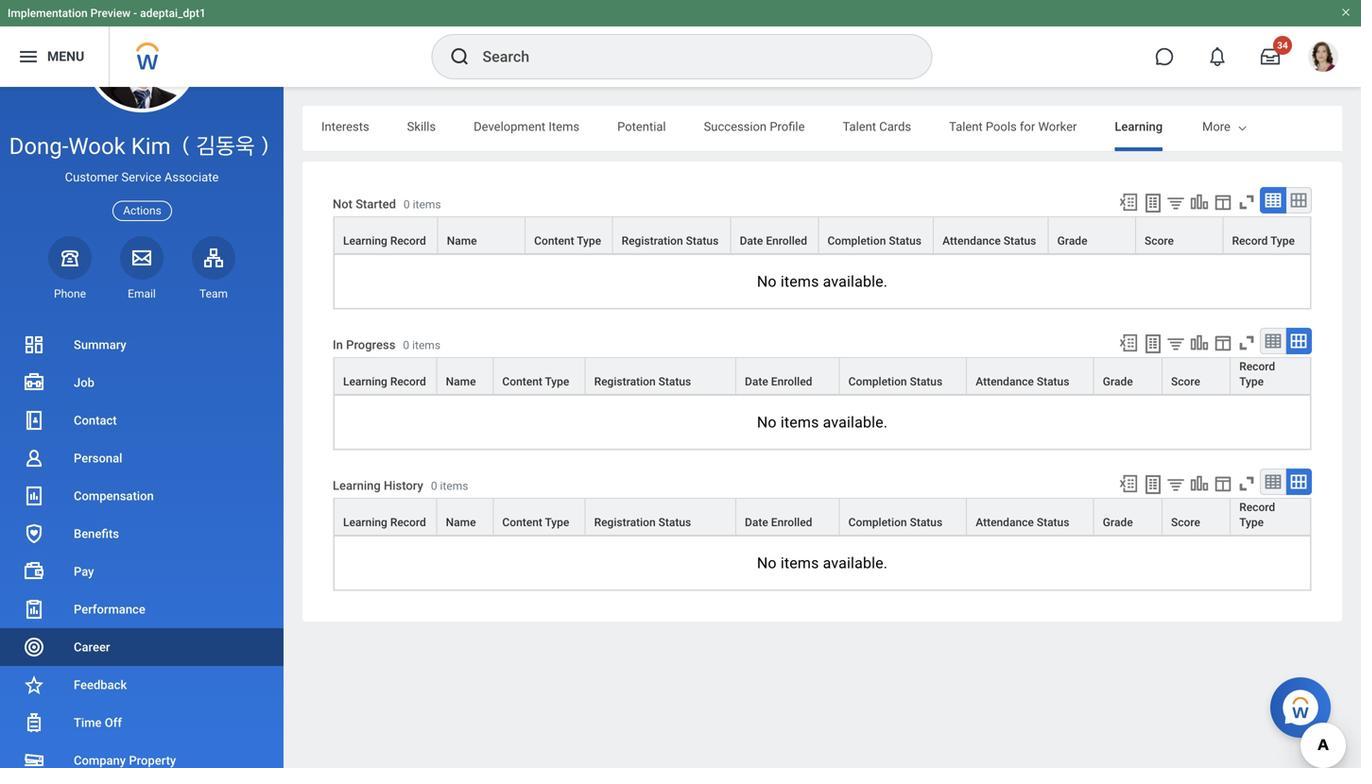 Task type: vqa. For each thing, say whether or not it's contained in the screenshot.
View printable version (PDF) icon
no



Task type: describe. For each thing, give the bounding box(es) containing it.
0 for in progress
[[403, 339, 409, 352]]

feedback
[[74, 678, 127, 692]]

view worker - expand/collapse chart image
[[1189, 333, 1210, 354]]

export to worksheets image
[[1142, 192, 1165, 215]]

learning record for started
[[343, 234, 426, 248]]

view worker - expand/collapse chart image for started
[[1189, 192, 1210, 213]]

contact link
[[0, 402, 284, 440]]

attendance status for not started
[[943, 234, 1036, 248]]

0 for not started
[[404, 198, 410, 211]]

toolbar for not started
[[1110, 187, 1312, 217]]

pools
[[986, 120, 1017, 134]]

implementation preview -   adeptai_dpt1
[[8, 7, 206, 20]]

inbox large image
[[1261, 47, 1280, 66]]

talent cards
[[843, 120, 911, 134]]

completion for in progress
[[848, 375, 907, 389]]

expand table image for in progress
[[1289, 332, 1308, 351]]

content type for started
[[534, 234, 601, 248]]

content type button for in progress
[[494, 358, 585, 394]]

customer
[[65, 170, 118, 184]]

learning record button for progress
[[335, 358, 436, 394]]

company property
[[74, 754, 176, 768]]

achievements
[[1201, 120, 1278, 134]]

registration status button for in progress
[[586, 358, 735, 394]]

pay
[[74, 565, 94, 579]]

summary
[[74, 338, 126, 352]]

feedback link
[[0, 666, 284, 704]]

attendance for progress
[[976, 375, 1034, 389]]

row for progress
[[334, 357, 1311, 395]]

personal link
[[0, 440, 284, 477]]

off
[[105, 716, 122, 730]]

talent for talent cards
[[843, 120, 876, 134]]

click to view/edit grid preferences image for started
[[1213, 192, 1234, 213]]

job link
[[0, 364, 284, 402]]

completion status for in progress
[[848, 375, 943, 389]]

dong-wook kim （김동욱）
[[9, 133, 274, 160]]

search image
[[449, 45, 471, 68]]

started
[[356, 197, 396, 211]]

score button for started
[[1136, 217, 1223, 253]]

mail image
[[130, 246, 153, 269]]

history
[[384, 479, 423, 493]]

available. for learning history
[[823, 555, 888, 573]]

company property link
[[0, 742, 284, 768]]

fullscreen image
[[1236, 333, 1257, 354]]

summary image
[[23, 334, 45, 356]]

fullscreen image for not started
[[1236, 192, 1257, 213]]

select to filter grid data image
[[1165, 334, 1186, 354]]

completion for not started
[[827, 234, 886, 248]]

cards
[[879, 120, 911, 134]]

name button for learning history
[[437, 499, 493, 535]]

attendance for history
[[976, 516, 1034, 530]]

profile logan mcneil image
[[1308, 42, 1338, 76]]

date enrolled for started
[[740, 234, 807, 248]]

（김동욱）
[[176, 133, 274, 160]]

job
[[74, 376, 94, 390]]

select to filter grid data image for history
[[1165, 475, 1186, 494]]

registration status for progress
[[594, 375, 691, 389]]

content type button for learning history
[[494, 499, 585, 535]]

name for progress
[[446, 375, 476, 389]]

email dong-wook kim （김동욱） element
[[120, 286, 164, 301]]

score for history
[[1171, 516, 1200, 530]]

expand table image for not started
[[1289, 191, 1308, 210]]

select to filter grid data image for started
[[1165, 193, 1186, 213]]

available. for in progress
[[823, 414, 888, 432]]

benefits image
[[23, 523, 45, 545]]

performance
[[74, 603, 145, 617]]

career
[[74, 640, 110, 655]]

completion status for not started
[[827, 234, 922, 248]]

grade for history
[[1103, 516, 1133, 530]]

justify image
[[17, 45, 40, 68]]

kim
[[131, 133, 171, 160]]

click to view/edit grid preferences image for history
[[1213, 474, 1234, 494]]

completion status button for not started
[[819, 217, 933, 253]]

in
[[333, 338, 343, 352]]

no items available. for not started
[[757, 273, 888, 291]]

content for in progress
[[502, 375, 542, 389]]

view team image
[[202, 246, 225, 269]]

date enrolled for progress
[[745, 375, 812, 389]]

compensation image
[[23, 485, 45, 508]]

menu banner
[[0, 0, 1361, 87]]

associate
[[164, 170, 219, 184]]

performance link
[[0, 591, 284, 629]]

expand table image for learning history
[[1289, 473, 1308, 492]]

completion for learning history
[[848, 516, 907, 530]]

Search Workday  search field
[[483, 36, 893, 78]]

actions
[[123, 204, 161, 217]]

content for not started
[[534, 234, 574, 248]]

time off
[[74, 716, 122, 730]]

grade for progress
[[1103, 375, 1133, 389]]

compensation
[[74, 489, 154, 503]]

enrolled for learning history
[[771, 516, 812, 530]]

performance image
[[23, 598, 45, 621]]

enrolled for in progress
[[771, 375, 812, 389]]

time off link
[[0, 704, 284, 742]]

notifications large image
[[1208, 47, 1227, 66]]

email button
[[120, 236, 164, 301]]

table image for not started
[[1264, 191, 1283, 210]]

34 button
[[1250, 36, 1292, 78]]

no items available. for in progress
[[757, 414, 888, 432]]

record type for in progress
[[1239, 360, 1275, 389]]

registration for in progress
[[594, 375, 656, 389]]

table image for learning history
[[1264, 473, 1283, 492]]

view worker - expand/collapse chart image for history
[[1189, 474, 1210, 494]]

benefits
[[74, 527, 119, 541]]

talent pools for worker
[[949, 120, 1077, 134]]

toolbar for in progress
[[1110, 328, 1312, 357]]

menu
[[47, 49, 84, 64]]

-
[[133, 7, 137, 20]]

export to worksheets image for progress
[[1142, 333, 1165, 355]]

attendance status for learning history
[[976, 516, 1069, 530]]

phone dong-wook kim （김동욱） element
[[48, 286, 92, 301]]

record type for not started
[[1232, 234, 1295, 248]]

registration status for history
[[594, 516, 691, 530]]

content type button for not started
[[526, 217, 612, 253]]

score for progress
[[1171, 375, 1200, 389]]

registration status for started
[[622, 234, 719, 248]]

pay image
[[23, 561, 45, 583]]

registration for learning history
[[594, 516, 656, 530]]

grade button for history
[[1094, 499, 1162, 535]]

email
[[128, 287, 156, 300]]

record type for learning history
[[1239, 501, 1275, 530]]

close environment banner image
[[1340, 7, 1352, 18]]

learning record button for history
[[335, 499, 436, 535]]



Task type: locate. For each thing, give the bounding box(es) containing it.
attendance
[[943, 234, 1001, 248], [976, 375, 1034, 389], [976, 516, 1034, 530]]

no items available.
[[757, 273, 888, 291], [757, 414, 888, 432], [757, 555, 888, 573]]

0 vertical spatial attendance
[[943, 234, 1001, 248]]

1 vertical spatial table image
[[1264, 332, 1283, 351]]

1 vertical spatial learning record
[[343, 375, 426, 389]]

1 available. from the top
[[823, 273, 888, 291]]

1 view worker - expand/collapse chart image from the top
[[1189, 192, 1210, 213]]

record type button for started
[[1224, 217, 1310, 253]]

no for in progress
[[757, 414, 777, 432]]

grade
[[1057, 234, 1088, 248], [1103, 375, 1133, 389], [1103, 516, 1133, 530]]

2 vertical spatial content type button
[[494, 499, 585, 535]]

completion status button for in progress
[[840, 358, 966, 394]]

not started 0 items
[[333, 197, 441, 211]]

learning record down the learning history 0 items
[[343, 516, 426, 530]]

1 vertical spatial no items available.
[[757, 414, 888, 432]]

3 no from the top
[[757, 555, 777, 573]]

items
[[413, 198, 441, 211], [781, 273, 819, 291], [412, 339, 440, 352], [781, 414, 819, 432], [440, 480, 468, 493], [781, 555, 819, 573]]

export to worksheets image
[[1142, 333, 1165, 355], [1142, 474, 1165, 496]]

0 vertical spatial click to view/edit grid preferences image
[[1213, 192, 1234, 213]]

2 export to worksheets image from the top
[[1142, 474, 1165, 496]]

2 vertical spatial row
[[334, 498, 1311, 536]]

enrolled for not started
[[766, 234, 807, 248]]

2 vertical spatial available.
[[823, 555, 888, 573]]

3 export to excel image from the top
[[1118, 474, 1139, 494]]

job image
[[23, 371, 45, 394]]

0 vertical spatial date enrolled button
[[731, 217, 818, 253]]

succession
[[704, 120, 767, 134]]

1 click to view/edit grid preferences image from the top
[[1213, 192, 1234, 213]]

2 vertical spatial content type
[[502, 516, 569, 530]]

0 vertical spatial learning record button
[[335, 217, 437, 253]]

1 vertical spatial date enrolled button
[[736, 358, 839, 394]]

name
[[447, 234, 477, 248], [446, 375, 476, 389], [446, 516, 476, 530]]

career image
[[23, 636, 45, 659]]

customer service associate
[[65, 170, 219, 184]]

0 vertical spatial content type button
[[526, 217, 612, 253]]

0 vertical spatial completion status
[[827, 234, 922, 248]]

1 vertical spatial grade button
[[1094, 358, 1162, 394]]

0 vertical spatial fullscreen image
[[1236, 192, 1257, 213]]

row for history
[[334, 498, 1311, 536]]

service
[[121, 170, 161, 184]]

1 vertical spatial no
[[757, 414, 777, 432]]

1 table image from the top
[[1264, 191, 1283, 210]]

phone button
[[48, 236, 92, 301]]

more
[[1202, 120, 1231, 134]]

learning down started
[[343, 234, 387, 248]]

3 click to view/edit grid preferences image from the top
[[1213, 474, 1234, 494]]

2 vertical spatial registration status button
[[586, 499, 735, 535]]

1 vertical spatial date enrolled
[[745, 375, 812, 389]]

0 vertical spatial export to worksheets image
[[1142, 333, 1165, 355]]

1 vertical spatial score
[[1171, 375, 1200, 389]]

content for learning history
[[502, 516, 542, 530]]

1 vertical spatial name
[[446, 375, 476, 389]]

1 vertical spatial enrolled
[[771, 375, 812, 389]]

1 vertical spatial view worker - expand/collapse chart image
[[1189, 474, 1210, 494]]

adeptai_dpt1
[[140, 7, 206, 20]]

2 click to view/edit grid preferences image from the top
[[1213, 333, 1234, 354]]

0 inside the learning history 0 items
[[431, 480, 437, 493]]

2 table image from the top
[[1264, 332, 1283, 351]]

grade button for progress
[[1094, 358, 1162, 394]]

1 export to excel image from the top
[[1118, 192, 1139, 213]]

1 horizontal spatial talent
[[949, 120, 983, 134]]

0 vertical spatial registration status button
[[613, 217, 730, 253]]

succession profile
[[704, 120, 805, 134]]

export to excel image for started
[[1118, 192, 1139, 213]]

0 vertical spatial score button
[[1136, 217, 1223, 253]]

2 vertical spatial name
[[446, 516, 476, 530]]

items
[[549, 120, 580, 134]]

learning for progress
[[343, 375, 387, 389]]

registration for not started
[[622, 234, 683, 248]]

attendance for started
[[943, 234, 1001, 248]]

toolbar for learning history
[[1110, 469, 1312, 498]]

2 vertical spatial 0
[[431, 480, 437, 493]]

0 vertical spatial toolbar
[[1110, 187, 1312, 217]]

completion status for learning history
[[848, 516, 943, 530]]

row
[[334, 217, 1311, 254], [334, 357, 1311, 395], [334, 498, 1311, 536]]

completion status button
[[819, 217, 933, 253], [840, 358, 966, 394], [840, 499, 966, 535]]

0 vertical spatial name
[[447, 234, 477, 248]]

1 no items available. from the top
[[757, 273, 888, 291]]

implementation
[[8, 7, 88, 20]]

2 vertical spatial registration status
[[594, 516, 691, 530]]

export to excel image
[[1118, 192, 1139, 213], [1118, 333, 1139, 354], [1118, 474, 1139, 494]]

2 learning record from the top
[[343, 375, 426, 389]]

preview
[[90, 7, 131, 20]]

attendance status button for history
[[967, 499, 1093, 535]]

2 vertical spatial score button
[[1163, 499, 1230, 535]]

not
[[333, 197, 353, 211]]

2 vertical spatial click to view/edit grid preferences image
[[1213, 474, 1234, 494]]

attendance status button for progress
[[967, 358, 1093, 394]]

1 vertical spatial content type button
[[494, 358, 585, 394]]

1 vertical spatial registration status button
[[586, 358, 735, 394]]

name for history
[[446, 516, 476, 530]]

0 vertical spatial no items available.
[[757, 273, 888, 291]]

date for not started
[[740, 234, 763, 248]]

2 view worker - expand/collapse chart image from the top
[[1189, 474, 1210, 494]]

content type button
[[526, 217, 612, 253], [494, 358, 585, 394], [494, 499, 585, 535]]

feedback image
[[23, 674, 45, 697]]

1 no from the top
[[757, 273, 777, 291]]

registration
[[622, 234, 683, 248], [594, 375, 656, 389], [594, 516, 656, 530]]

2 fullscreen image from the top
[[1236, 474, 1257, 494]]

content type for history
[[502, 516, 569, 530]]

1 fullscreen image from the top
[[1236, 192, 1257, 213]]

2 vertical spatial no items available.
[[757, 555, 888, 573]]

record type button for progress
[[1231, 358, 1310, 394]]

0 vertical spatial enrolled
[[766, 234, 807, 248]]

date enrolled for history
[[745, 516, 812, 530]]

contact image
[[23, 409, 45, 432]]

0 for learning history
[[431, 480, 437, 493]]

wook
[[68, 133, 126, 160]]

content
[[534, 234, 574, 248], [502, 375, 542, 389], [502, 516, 542, 530]]

date enrolled button for not started
[[731, 217, 818, 253]]

skills
[[407, 120, 436, 134]]

0 vertical spatial record type button
[[1224, 217, 1310, 253]]

dong-
[[9, 133, 68, 160]]

1 vertical spatial attendance status
[[976, 375, 1069, 389]]

2 vertical spatial learning record
[[343, 516, 426, 530]]

navigation pane region
[[0, 0, 284, 768]]

no items available. for learning history
[[757, 555, 888, 573]]

fullscreen image
[[1236, 192, 1257, 213], [1236, 474, 1257, 494]]

0 vertical spatial registration status
[[622, 234, 719, 248]]

1 vertical spatial row
[[334, 357, 1311, 395]]

summary link
[[0, 326, 284, 364]]

certifica
[[1316, 120, 1361, 134]]

0 vertical spatial record type
[[1232, 234, 1295, 248]]

1 vertical spatial export to worksheets image
[[1142, 474, 1165, 496]]

team
[[199, 287, 228, 300]]

learning left more
[[1115, 120, 1163, 134]]

0 inside not started 0 items
[[404, 198, 410, 211]]

1 vertical spatial content type
[[502, 375, 569, 389]]

select to filter grid data image
[[1165, 193, 1186, 213], [1165, 475, 1186, 494]]

score
[[1145, 234, 1174, 248], [1171, 375, 1200, 389], [1171, 516, 1200, 530]]

no for learning history
[[757, 555, 777, 573]]

registration status button
[[613, 217, 730, 253], [586, 358, 735, 394], [586, 499, 735, 535]]

1 learning record button from the top
[[335, 217, 437, 253]]

date enrolled
[[740, 234, 807, 248], [745, 375, 812, 389], [745, 516, 812, 530]]

2 vertical spatial toolbar
[[1110, 469, 1312, 498]]

1 vertical spatial score button
[[1163, 358, 1230, 394]]

date for learning history
[[745, 516, 768, 530]]

3 no items available. from the top
[[757, 555, 888, 573]]

1 vertical spatial export to excel image
[[1118, 333, 1139, 354]]

contact
[[74, 414, 117, 428]]

3 available. from the top
[[823, 555, 888, 573]]

2 expand table image from the top
[[1289, 332, 1308, 351]]

1 vertical spatial select to filter grid data image
[[1165, 475, 1186, 494]]

2 no from the top
[[757, 414, 777, 432]]

1 vertical spatial learning record button
[[335, 358, 436, 394]]

1 expand table image from the top
[[1289, 191, 1308, 210]]

pay link
[[0, 553, 284, 591]]

2 toolbar from the top
[[1110, 328, 1312, 357]]

registration status button for not started
[[613, 217, 730, 253]]

items inside "in progress 0 items"
[[412, 339, 440, 352]]

34
[[1277, 40, 1288, 51]]

1 toolbar from the top
[[1110, 187, 1312, 217]]

phone
[[54, 287, 86, 300]]

2 vertical spatial content
[[502, 516, 542, 530]]

development items
[[474, 120, 580, 134]]

1 talent from the left
[[843, 120, 876, 134]]

learning record for progress
[[343, 375, 426, 389]]

fullscreen image for learning history
[[1236, 474, 1257, 494]]

date enrolled button for in progress
[[736, 358, 839, 394]]

0 vertical spatial learning record
[[343, 234, 426, 248]]

click to view/edit grid preferences image for progress
[[1213, 333, 1234, 354]]

actions button
[[113, 201, 172, 221]]

0 vertical spatial 0
[[404, 198, 410, 211]]

learning record down "in progress 0 items"
[[343, 375, 426, 389]]

click to view/edit grid preferences image
[[1213, 192, 1234, 213], [1213, 333, 1234, 354], [1213, 474, 1234, 494]]

2 vertical spatial completion status
[[848, 516, 943, 530]]

talent left pools
[[949, 120, 983, 134]]

company property image
[[23, 750, 45, 768]]

menu button
[[0, 26, 109, 87]]

completion status
[[827, 234, 922, 248], [848, 375, 943, 389], [848, 516, 943, 530]]

grade button for started
[[1049, 217, 1135, 253]]

0 right history on the bottom left of the page
[[431, 480, 437, 493]]

learning record button for started
[[335, 217, 437, 253]]

name for started
[[447, 234, 477, 248]]

property
[[129, 754, 176, 768]]

date enrolled button
[[731, 217, 818, 253], [736, 358, 839, 394], [736, 499, 839, 535]]

talent for talent pools for worker
[[949, 120, 983, 134]]

1 vertical spatial fullscreen image
[[1236, 474, 1257, 494]]

name button for in progress
[[437, 358, 493, 394]]

1 vertical spatial completion
[[848, 375, 907, 389]]

1 vertical spatial 0
[[403, 339, 409, 352]]

0 vertical spatial no
[[757, 273, 777, 291]]

3 table image from the top
[[1264, 473, 1283, 492]]

attendance status for in progress
[[976, 375, 1069, 389]]

2 vertical spatial date enrolled button
[[736, 499, 839, 535]]

0 vertical spatial grade
[[1057, 234, 1088, 248]]

0 right the progress
[[403, 339, 409, 352]]

table image
[[1264, 191, 1283, 210], [1264, 332, 1283, 351], [1264, 473, 1283, 492]]

2 vertical spatial completion status button
[[840, 499, 966, 535]]

items inside the learning history 0 items
[[440, 480, 468, 493]]

1 vertical spatial name button
[[437, 358, 493, 394]]

0 vertical spatial table image
[[1264, 191, 1283, 210]]

3 learning record from the top
[[343, 516, 426, 530]]

learning record button down "in progress 0 items"
[[335, 358, 436, 394]]

1 vertical spatial expand table image
[[1289, 332, 1308, 351]]

company
[[74, 754, 126, 768]]

3 row from the top
[[334, 498, 1311, 536]]

3 learning record button from the top
[[335, 499, 436, 535]]

0 vertical spatial view worker - expand/collapse chart image
[[1189, 192, 1210, 213]]

0 vertical spatial name button
[[438, 217, 525, 253]]

1 learning record from the top
[[343, 234, 426, 248]]

attendance status
[[943, 234, 1036, 248], [976, 375, 1069, 389], [976, 516, 1069, 530]]

learning inside tab list
[[1115, 120, 1163, 134]]

2 vertical spatial record type
[[1239, 501, 1275, 530]]

0
[[404, 198, 410, 211], [403, 339, 409, 352], [431, 480, 437, 493]]

time
[[74, 716, 102, 730]]

2 select to filter grid data image from the top
[[1165, 475, 1186, 494]]

learning for started
[[343, 234, 387, 248]]

export to excel image for progress
[[1118, 333, 1139, 354]]

0 vertical spatial grade button
[[1049, 217, 1135, 253]]

grade button
[[1049, 217, 1135, 253], [1094, 358, 1162, 394], [1094, 499, 1162, 535]]

view worker - expand/collapse chart image
[[1189, 192, 1210, 213], [1189, 474, 1210, 494]]

no for not started
[[757, 273, 777, 291]]

learning record button
[[335, 217, 437, 253], [335, 358, 436, 394], [335, 499, 436, 535]]

2 row from the top
[[334, 357, 1311, 395]]

0 vertical spatial select to filter grid data image
[[1165, 193, 1186, 213]]

team link
[[192, 236, 235, 301]]

completion status button for learning history
[[840, 499, 966, 535]]

1 vertical spatial available.
[[823, 414, 888, 432]]

profile
[[770, 120, 805, 134]]

date enrolled button for learning history
[[736, 499, 839, 535]]

2 vertical spatial attendance status
[[976, 516, 1069, 530]]

0 vertical spatial registration
[[622, 234, 683, 248]]

0 vertical spatial export to excel image
[[1118, 192, 1139, 213]]

available. for not started
[[823, 273, 888, 291]]

grade for started
[[1057, 234, 1088, 248]]

0 vertical spatial content
[[534, 234, 574, 248]]

learning record for history
[[343, 516, 426, 530]]

completion
[[827, 234, 886, 248], [848, 375, 907, 389], [848, 516, 907, 530]]

record
[[390, 234, 426, 248], [1232, 234, 1268, 248], [1239, 360, 1275, 374], [390, 375, 426, 389], [1239, 501, 1275, 514], [390, 516, 426, 530]]

worker
[[1038, 120, 1077, 134]]

2 vertical spatial grade
[[1103, 516, 1133, 530]]

tab list containing interests
[[302, 106, 1361, 151]]

0 vertical spatial completion status button
[[819, 217, 933, 253]]

toolbar
[[1110, 187, 1312, 217], [1110, 328, 1312, 357], [1110, 469, 1312, 498]]

1 select to filter grid data image from the top
[[1165, 193, 1186, 213]]

learning left history on the bottom left of the page
[[333, 479, 381, 493]]

table image for in progress
[[1264, 332, 1283, 351]]

1 export to worksheets image from the top
[[1142, 333, 1165, 355]]

learning history 0 items
[[333, 479, 468, 493]]

date for in progress
[[745, 375, 768, 389]]

learning record button down not started 0 items
[[335, 217, 437, 253]]

2 vertical spatial record type button
[[1231, 499, 1310, 535]]

potential
[[617, 120, 666, 134]]

2 no items available. from the top
[[757, 414, 888, 432]]

2 vertical spatial expand table image
[[1289, 473, 1308, 492]]

progress
[[346, 338, 395, 352]]

development
[[474, 120, 546, 134]]

type
[[577, 234, 601, 248], [1270, 234, 1295, 248], [545, 375, 569, 389], [1239, 375, 1264, 389], [545, 516, 569, 530], [1239, 516, 1264, 530]]

list
[[0, 326, 284, 768]]

benefits link
[[0, 515, 284, 553]]

0 inside "in progress 0 items"
[[403, 339, 409, 352]]

row for started
[[334, 217, 1311, 254]]

1 vertical spatial completion status
[[848, 375, 943, 389]]

export to excel image for history
[[1118, 474, 1139, 494]]

status
[[686, 234, 719, 248], [889, 234, 922, 248], [1004, 234, 1036, 248], [658, 375, 691, 389], [910, 375, 943, 389], [1037, 375, 1069, 389], [658, 516, 691, 530], [910, 516, 943, 530], [1037, 516, 1069, 530]]

compensation link
[[0, 477, 284, 515]]

for
[[1020, 120, 1035, 134]]

learning record down not started 0 items
[[343, 234, 426, 248]]

content type for progress
[[502, 375, 569, 389]]

no
[[757, 273, 777, 291], [757, 414, 777, 432], [757, 555, 777, 573]]

0 vertical spatial attendance status
[[943, 234, 1036, 248]]

learning down the progress
[[343, 375, 387, 389]]

0 vertical spatial attendance status button
[[934, 217, 1048, 253]]

in progress 0 items
[[333, 338, 440, 352]]

2 vertical spatial date enrolled
[[745, 516, 812, 530]]

learning record
[[343, 234, 426, 248], [343, 375, 426, 389], [343, 516, 426, 530]]

0 vertical spatial score
[[1145, 234, 1174, 248]]

1 vertical spatial registration status
[[594, 375, 691, 389]]

2 export to excel image from the top
[[1118, 333, 1139, 354]]

registration status button for learning history
[[586, 499, 735, 535]]

1 row from the top
[[334, 217, 1311, 254]]

personal
[[74, 451, 122, 466]]

3 expand table image from the top
[[1289, 473, 1308, 492]]

expand table image
[[1289, 191, 1308, 210], [1289, 332, 1308, 351], [1289, 473, 1308, 492]]

personal image
[[23, 447, 45, 470]]

attendance status button for started
[[934, 217, 1048, 253]]

learning down the learning history 0 items
[[343, 516, 387, 530]]

0 vertical spatial expand table image
[[1289, 191, 1308, 210]]

team dong-wook kim （김동욱） element
[[192, 286, 235, 301]]

date
[[740, 234, 763, 248], [745, 375, 768, 389], [745, 516, 768, 530]]

0 vertical spatial row
[[334, 217, 1311, 254]]

name button for not started
[[438, 217, 525, 253]]

3 toolbar from the top
[[1110, 469, 1312, 498]]

2 vertical spatial attendance
[[976, 516, 1034, 530]]

1 vertical spatial click to view/edit grid preferences image
[[1213, 333, 1234, 354]]

phone image
[[57, 246, 83, 269]]

available.
[[823, 273, 888, 291], [823, 414, 888, 432], [823, 555, 888, 573]]

talent
[[843, 120, 876, 134], [949, 120, 983, 134]]

1 vertical spatial record type
[[1239, 360, 1275, 389]]

enrolled
[[766, 234, 807, 248], [771, 375, 812, 389], [771, 516, 812, 530]]

1 vertical spatial grade
[[1103, 375, 1133, 389]]

0 horizontal spatial talent
[[843, 120, 876, 134]]

score button for progress
[[1163, 358, 1230, 394]]

0 vertical spatial content type
[[534, 234, 601, 248]]

talent left the cards
[[843, 120, 876, 134]]

items inside not started 0 items
[[413, 198, 441, 211]]

2 vertical spatial enrolled
[[771, 516, 812, 530]]

list containing summary
[[0, 326, 284, 768]]

row containing learning record
[[334, 217, 1311, 254]]

interests
[[321, 120, 369, 134]]

score for started
[[1145, 234, 1174, 248]]

record type button for history
[[1231, 499, 1310, 535]]

1 vertical spatial completion status button
[[840, 358, 966, 394]]

2 available. from the top
[[823, 414, 888, 432]]

2 learning record button from the top
[[335, 358, 436, 394]]

0 right started
[[404, 198, 410, 211]]

content type
[[534, 234, 601, 248], [502, 375, 569, 389], [502, 516, 569, 530]]

2 vertical spatial registration
[[594, 516, 656, 530]]

2 talent from the left
[[949, 120, 983, 134]]

attendance status button
[[934, 217, 1048, 253], [967, 358, 1093, 394], [967, 499, 1093, 535]]

time off image
[[23, 712, 45, 734]]

2 vertical spatial grade button
[[1094, 499, 1162, 535]]

1 vertical spatial record type button
[[1231, 358, 1310, 394]]

registration status
[[622, 234, 719, 248], [594, 375, 691, 389], [594, 516, 691, 530]]

learning record button down the learning history 0 items
[[335, 499, 436, 535]]

score button for history
[[1163, 499, 1230, 535]]

2 vertical spatial score
[[1171, 516, 1200, 530]]

career link
[[0, 629, 284, 666]]

tab list
[[302, 106, 1361, 151]]

export to worksheets image for history
[[1142, 474, 1165, 496]]



